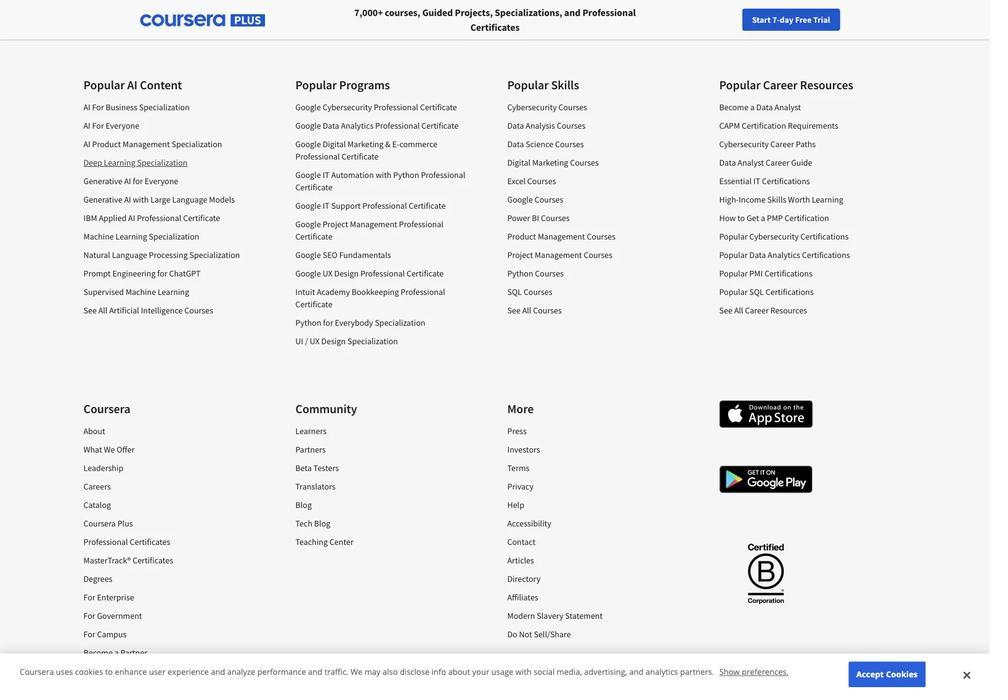 Task type: describe. For each thing, give the bounding box(es) containing it.
cybersecurity down how to get a pmp certification 'link'
[[750, 231, 799, 242]]

coronavirus
[[84, 666, 127, 678]]

how to get a pmp certification link
[[720, 213, 830, 224]]

accessibility
[[508, 518, 552, 530]]

programs
[[339, 77, 390, 93]]

tech blog link
[[296, 518, 331, 530]]

natural language processing specialization
[[84, 250, 240, 261]]

for for government
[[84, 611, 95, 622]]

specialization down content
[[139, 102, 190, 113]]

for campus link
[[84, 629, 127, 641]]

certifications for popular sql certifications
[[766, 287, 814, 298]]

machine learning specialization link
[[84, 231, 199, 242]]

teaching
[[296, 537, 328, 548]]

applied
[[99, 213, 127, 224]]

learning down applied
[[116, 231, 147, 242]]

generative for generative ai with large language models
[[84, 194, 122, 205]]

management up deep learning specialization at left
[[123, 139, 170, 150]]

investors
[[508, 444, 540, 456]]

beta testers
[[296, 463, 339, 474]]

google for google ux design professional certificate
[[296, 268, 321, 279]]

become a partner link
[[84, 648, 147, 659]]

7,000+ courses, guided projects, specializations, and professional certificates
[[355, 6, 636, 33]]

social
[[534, 667, 555, 678]]

coursera for coursera plus
[[84, 518, 116, 530]]

career down capm certification requirements
[[771, 139, 795, 150]]

for for everyone
[[133, 176, 143, 187]]

help
[[508, 500, 525, 511]]

ai product management specialization
[[84, 139, 222, 150]]

courses up "data analysis courses" link
[[559, 102, 588, 113]]

google cybersecurity professional certificate link
[[296, 102, 457, 113]]

courses down cybersecurity courses link
[[557, 120, 586, 131]]

experience
[[168, 667, 209, 678]]

fundamentals
[[339, 250, 391, 261]]

0 horizontal spatial blog
[[296, 500, 312, 511]]

learning up generative ai for everyone 'link'
[[104, 157, 135, 168]]

professional inside the google it automation with python professional certificate
[[421, 170, 466, 181]]

usage
[[492, 667, 514, 678]]

campus
[[97, 629, 127, 641]]

supervised machine learning link
[[84, 287, 189, 298]]

python for popular skills
[[508, 268, 534, 279]]

learners link
[[296, 426, 327, 437]]

learners
[[296, 426, 327, 437]]

list for popular career resources
[[720, 101, 896, 323]]

more
[[508, 402, 534, 417]]

content
[[140, 77, 182, 93]]

free
[[796, 14, 812, 25]]

courses right intelligence
[[185, 305, 213, 316]]

intuit
[[296, 287, 315, 298]]

e-
[[393, 139, 400, 150]]

python inside the google it automation with python professional certificate
[[393, 170, 419, 181]]

become for become a partner
[[84, 648, 113, 659]]

and left 'analyze'
[[211, 667, 225, 678]]

google it automation with python professional certificate link
[[296, 170, 466, 193]]

google for google it support professional certificate
[[296, 200, 321, 211]]

cybersecurity up analysis
[[508, 102, 557, 113]]

do not sell/share link
[[508, 629, 571, 641]]

courses up power bi courses link
[[535, 194, 564, 205]]

resources inside list
[[771, 305, 808, 316]]

data analyst career guide
[[720, 157, 813, 168]]

7-
[[773, 14, 780, 25]]

download on the app store image
[[720, 401, 813, 428]]

marketing inside the google digital marketing & e-commerce professional certificate
[[348, 139, 384, 150]]

intuit academy bookkeeping professional certificate link
[[296, 287, 445, 310]]

popular sql certifications
[[720, 287, 814, 298]]

courses up project management courses link on the right top of page
[[587, 231, 616, 242]]

modern slavery statement link
[[508, 611, 603, 622]]

power
[[508, 213, 530, 224]]

learning down the chatgpt at the left top of page
[[158, 287, 189, 298]]

0 vertical spatial resources
[[801, 77, 854, 93]]

skills inside list
[[768, 194, 787, 205]]

sql courses
[[508, 287, 553, 298]]

specialization up the chatgpt at the left top of page
[[190, 250, 240, 261]]

guided
[[423, 6, 453, 18]]

find your new career
[[802, 14, 879, 25]]

engineering
[[112, 268, 156, 279]]

generative ai with large language models
[[84, 194, 235, 205]]

articles
[[508, 555, 534, 567]]

high-income skills worth learning link
[[720, 194, 844, 205]]

0 horizontal spatial product
[[92, 139, 121, 150]]

courses,
[[385, 6, 421, 18]]

popular skills
[[508, 77, 579, 93]]

professional inside the google digital marketing & e-commerce professional certificate
[[296, 151, 340, 162]]

google for google digital marketing & e-commerce professional certificate
[[296, 139, 321, 150]]

1 vertical spatial we
[[351, 667, 363, 678]]

specialization down intuit academy bookkeeping professional certificate
[[375, 317, 426, 329]]

for up deep
[[92, 120, 104, 131]]

courses up "google courses"
[[528, 176, 556, 187]]

1 vertical spatial certification
[[785, 213, 830, 224]]

google project management professional certificate
[[296, 219, 444, 242]]

certificates inside 7,000+ courses, guided projects, specializations, and professional certificates
[[471, 21, 520, 33]]

popular pmi certifications
[[720, 268, 813, 279]]

high-
[[720, 194, 739, 205]]

bi
[[532, 213, 540, 224]]

artificial
[[109, 305, 139, 316]]

google seo fundamentals
[[296, 250, 391, 261]]

python courses
[[508, 268, 564, 279]]

0 horizontal spatial language
[[112, 250, 147, 261]]

career up become a data analyst link
[[764, 77, 798, 93]]

see for popular skills
[[508, 305, 521, 316]]

1 vertical spatial with
[[133, 194, 149, 205]]

essential
[[720, 176, 752, 187]]

digital marketing courses
[[508, 157, 599, 168]]

cybersecurity career paths
[[720, 139, 816, 150]]

for up ai for everyone
[[92, 102, 104, 113]]

2 vertical spatial with
[[516, 667, 532, 678]]

terms link
[[508, 463, 530, 474]]

courses down project management courses
[[535, 268, 564, 279]]

data analysis courses
[[508, 120, 586, 131]]

popular cybersecurity certifications link
[[720, 231, 849, 242]]

a for partner
[[114, 648, 119, 659]]

about
[[448, 667, 470, 678]]

courses up digital marketing courses in the top of the page
[[555, 139, 584, 150]]

and inside 7,000+ courses, guided projects, specializations, and professional certificates
[[565, 6, 581, 18]]

cybersecurity down popular programs
[[323, 102, 372, 113]]

data up essential
[[720, 157, 736, 168]]

show preferences. link
[[720, 667, 789, 678]]

certifications for popular cybersecurity certifications
[[801, 231, 849, 242]]

certificates for professional certificates
[[130, 537, 170, 548]]

logo of certified b corporation image
[[741, 537, 792, 611]]

ai for business specialization
[[84, 102, 190, 113]]

for campus
[[84, 629, 127, 641]]

courses up product management courses
[[541, 213, 570, 224]]

certifications down popular cybersecurity certifications link
[[803, 250, 851, 261]]

do
[[508, 629, 518, 641]]

it inside the google it automation with python professional certificate
[[323, 170, 330, 181]]

ui
[[296, 336, 303, 347]]

management inside google project management professional certificate
[[350, 219, 398, 230]]

and left traffic.
[[308, 667, 323, 678]]

data left analysis
[[508, 120, 524, 131]]

mastertrack®
[[84, 555, 131, 567]]

guide
[[792, 157, 813, 168]]

specialization down python for everybody specialization
[[348, 336, 398, 347]]

digital inside the google digital marketing & e-commerce professional certificate
[[323, 139, 346, 150]]

disclose
[[400, 667, 430, 678]]

project inside google project management professional certificate
[[323, 219, 349, 230]]

learning right the "worth"
[[812, 194, 844, 205]]

advertising,
[[584, 667, 628, 678]]

with inside the google it automation with python professional certificate
[[376, 170, 392, 181]]

1 horizontal spatial marketing
[[533, 157, 569, 168]]

all for popular ai content
[[98, 305, 108, 316]]

seo
[[323, 250, 338, 261]]

all for popular career resources
[[735, 305, 744, 316]]

for for enterprise
[[84, 592, 95, 604]]

ui / ux design specialization
[[296, 336, 398, 347]]

cybersecurity career paths link
[[720, 139, 816, 150]]

popular sql certifications link
[[720, 287, 814, 298]]

specialization down ai product management specialization link
[[137, 157, 188, 168]]

popular for popular career resources
[[720, 77, 761, 93]]

data science courses
[[508, 139, 584, 150]]

see for popular career resources
[[720, 305, 733, 316]]

see all career resources link
[[720, 305, 808, 316]]

0 vertical spatial we
[[104, 444, 115, 456]]

management down product management courses
[[535, 250, 582, 261]]

data up capm certification requirements
[[757, 102, 773, 113]]

digital marketing courses link
[[508, 157, 599, 168]]

courses down sql courses
[[533, 305, 562, 316]]

chatgpt
[[169, 268, 201, 279]]

plus
[[118, 518, 133, 530]]

certificates for mastertrack® certificates
[[133, 555, 173, 567]]

popular career resources
[[720, 77, 854, 93]]

for for campus
[[84, 629, 95, 641]]

analytics for professional
[[341, 120, 374, 131]]

specialization up processing
[[149, 231, 199, 242]]

generative for generative ai for everyone
[[84, 176, 122, 187]]

career right new
[[856, 14, 879, 25]]

teaching center link
[[296, 537, 354, 548]]

info
[[432, 667, 446, 678]]

courses down the product management courses link
[[584, 250, 613, 261]]

response
[[129, 666, 164, 678]]

popular for popular data analytics certifications
[[720, 250, 748, 261]]

about link
[[84, 426, 105, 437]]

it for popular programs
[[323, 200, 330, 211]]

get it on google play image
[[720, 466, 813, 494]]

data down popular programs
[[323, 120, 339, 131]]

certificate for google it support professional certificate
[[409, 200, 446, 211]]

leadership link
[[84, 463, 123, 474]]

prompt engineering for chatgpt
[[84, 268, 201, 279]]



Task type: locate. For each thing, give the bounding box(es) containing it.
1 vertical spatial language
[[112, 250, 147, 261]]

specialization up models
[[172, 139, 222, 150]]

1 vertical spatial python
[[508, 268, 534, 279]]

None search field
[[170, 8, 465, 32]]

design right /
[[322, 336, 346, 347]]

0 horizontal spatial all
[[98, 305, 108, 316]]

professional inside google project management professional certificate
[[399, 219, 444, 230]]

0 vertical spatial ux
[[323, 268, 333, 279]]

list containing learners
[[296, 425, 472, 555]]

0 vertical spatial python
[[393, 170, 419, 181]]

0 horizontal spatial become
[[84, 648, 113, 659]]

1 horizontal spatial become
[[720, 102, 749, 113]]

popular up see all career resources link
[[720, 287, 748, 298]]

essential it certifications
[[720, 176, 811, 187]]

1 horizontal spatial with
[[376, 170, 392, 181]]

ux down seo
[[323, 268, 333, 279]]

become up capm
[[720, 102, 749, 113]]

generative ai with large language models link
[[84, 194, 235, 205]]

1 vertical spatial blog
[[314, 518, 331, 530]]

certificate for google project management professional certificate
[[296, 231, 333, 242]]

list containing become a data analyst
[[720, 101, 896, 323]]

2 vertical spatial certificates
[[133, 555, 173, 567]]

cybersecurity down capm
[[720, 139, 769, 150]]

0 horizontal spatial analyst
[[738, 157, 764, 168]]

google for google cybersecurity professional certificate
[[296, 102, 321, 113]]

community
[[296, 402, 357, 417]]

0 horizontal spatial a
[[114, 648, 119, 659]]

3 all from the left
[[735, 305, 744, 316]]

project down support
[[323, 219, 349, 230]]

google ux design professional certificate
[[296, 268, 444, 279]]

1 vertical spatial analytics
[[768, 250, 801, 261]]

affiliates
[[508, 592, 539, 604]]

0 vertical spatial skills
[[551, 77, 579, 93]]

1 vertical spatial to
[[105, 667, 113, 678]]

2 vertical spatial for
[[323, 317, 333, 329]]

for down natural language processing specialization 'link'
[[157, 268, 167, 279]]

partners link
[[296, 444, 326, 456]]

1 vertical spatial a
[[761, 213, 766, 224]]

skills up pmp
[[768, 194, 787, 205]]

0 horizontal spatial everyone
[[106, 120, 139, 131]]

blog up tech
[[296, 500, 312, 511]]

0 vertical spatial blog
[[296, 500, 312, 511]]

catalog
[[84, 500, 111, 511]]

0 vertical spatial machine
[[84, 231, 114, 242]]

list for popular skills
[[508, 101, 684, 323]]

ibm
[[84, 213, 97, 224]]

coursera inside list
[[84, 518, 116, 530]]

for up for campus
[[84, 611, 95, 622]]

certificate inside google project management professional certificate
[[296, 231, 333, 242]]

google for google data analytics professional certificate
[[296, 120, 321, 131]]

popular left pmi
[[720, 268, 748, 279]]

analytics for certifications
[[768, 250, 801, 261]]

and
[[565, 6, 581, 18], [211, 667, 225, 678], [308, 667, 323, 678], [630, 667, 644, 678]]

0 vertical spatial language
[[172, 194, 207, 205]]

models
[[209, 194, 235, 205]]

0 vertical spatial certificates
[[471, 21, 520, 33]]

leadership
[[84, 463, 123, 474]]

mastertrack® certificates
[[84, 555, 173, 567]]

coursera for coursera
[[84, 402, 131, 417]]

capm certification requirements link
[[720, 120, 839, 131]]

coursera left uses
[[20, 667, 54, 678]]

popular for popular cybersecurity certifications
[[720, 231, 748, 242]]

2 generative from the top
[[84, 194, 122, 205]]

google seo fundamentals link
[[296, 250, 391, 261]]

0 horizontal spatial sql
[[508, 287, 522, 298]]

cybersecurity
[[323, 102, 372, 113], [508, 102, 557, 113], [720, 139, 769, 150], [750, 231, 799, 242]]

and right the specializations,
[[565, 6, 581, 18]]

1 horizontal spatial your
[[820, 14, 836, 25]]

python up /
[[296, 317, 322, 329]]

also
[[383, 667, 398, 678]]

to inside list
[[738, 213, 745, 224]]

1 vertical spatial certificates
[[130, 537, 170, 548]]

list for more
[[508, 425, 684, 647]]

get
[[747, 213, 760, 224]]

power bi courses
[[508, 213, 570, 224]]

partners.
[[681, 667, 715, 678]]

coursera plus image
[[140, 14, 265, 27]]

certificate for google data analytics professional certificate
[[422, 120, 459, 131]]

1 vertical spatial coursera
[[84, 518, 116, 530]]

1 sql from the left
[[508, 287, 522, 298]]

0 horizontal spatial see
[[84, 305, 97, 316]]

worth
[[789, 194, 811, 205]]

0 horizontal spatial ux
[[310, 336, 320, 347]]

pmi
[[750, 268, 763, 279]]

1 vertical spatial analyst
[[738, 157, 764, 168]]

1 vertical spatial everyone
[[145, 176, 178, 187]]

1 horizontal spatial a
[[751, 102, 755, 113]]

processing
[[149, 250, 188, 261]]

see all career resources
[[720, 305, 808, 316]]

and left analytics
[[630, 667, 644, 678]]

list containing press
[[508, 425, 684, 647]]

language right large
[[172, 194, 207, 205]]

1 vertical spatial ux
[[310, 336, 320, 347]]

prompt engineering for chatgpt link
[[84, 268, 201, 279]]

generative up applied
[[84, 194, 122, 205]]

1 horizontal spatial machine
[[126, 287, 156, 298]]

analyst up capm certification requirements link on the right of page
[[775, 102, 801, 113]]

uses
[[56, 667, 73, 678]]

career
[[856, 14, 879, 25], [764, 77, 798, 93], [771, 139, 795, 150], [766, 157, 790, 168], [745, 305, 769, 316]]

skills up cybersecurity courses link
[[551, 77, 579, 93]]

certifications for essential it certifications
[[762, 176, 811, 187]]

blog link
[[296, 500, 312, 511]]

everyone down business
[[106, 120, 139, 131]]

list containing about
[[84, 425, 260, 698]]

language up engineering at the top left of the page
[[112, 250, 147, 261]]

for government
[[84, 611, 142, 622]]

google inside the google digital marketing & e-commerce professional certificate
[[296, 139, 321, 150]]

0 vertical spatial certification
[[742, 120, 787, 131]]

certificate for google ux design professional certificate
[[407, 268, 444, 279]]

career down "cybersecurity career paths"
[[766, 157, 790, 168]]

coursera down catalog link
[[84, 518, 116, 530]]

sql down pmi
[[750, 287, 764, 298]]

popular for popular ai content
[[84, 77, 125, 93]]

certificate inside intuit academy bookkeeping professional certificate
[[296, 299, 333, 310]]

performance
[[258, 667, 306, 678]]

0 horizontal spatial project
[[323, 219, 349, 230]]

python
[[393, 170, 419, 181], [508, 268, 534, 279], [296, 317, 322, 329]]

certifications down popular pmi certifications link
[[766, 287, 814, 298]]

all down supervised
[[98, 305, 108, 316]]

user
[[149, 667, 166, 678]]

list for coursera
[[84, 425, 260, 698]]

it up income
[[754, 176, 761, 187]]

0 horizontal spatial to
[[105, 667, 113, 678]]

1 see from the left
[[84, 305, 97, 316]]

specializations,
[[495, 6, 563, 18]]

0 vertical spatial analytics
[[341, 120, 374, 131]]

list for popular programs
[[296, 101, 472, 354]]

1 vertical spatial marketing
[[533, 157, 569, 168]]

see down "popular sql certifications" at the top of the page
[[720, 305, 733, 316]]

supervised
[[84, 287, 124, 298]]

0 horizontal spatial digital
[[323, 139, 346, 150]]

popular left programs
[[296, 77, 337, 93]]

2 vertical spatial coursera
[[20, 667, 54, 678]]

marketing down data science courses link
[[533, 157, 569, 168]]

career down "popular sql certifications" at the top of the page
[[745, 305, 769, 316]]

for government link
[[84, 611, 142, 622]]

for down degrees link
[[84, 592, 95, 604]]

0 vertical spatial coursera
[[84, 402, 131, 417]]

catalog link
[[84, 500, 111, 511]]

coursera for coursera uses cookies to enhance user experience and analyze performance and traffic. we may also disclose info about your usage with social media, advertising, and analytics partners. show preferences.
[[20, 667, 54, 678]]

1 vertical spatial product
[[508, 231, 536, 242]]

resources up requirements
[[801, 77, 854, 93]]

certificates down projects,
[[471, 21, 520, 33]]

1 all from the left
[[98, 305, 108, 316]]

list containing ai for business specialization
[[84, 101, 260, 323]]

generative ai for everyone link
[[84, 176, 178, 187]]

popular for popular skills
[[508, 77, 549, 93]]

popular up become a data analyst link
[[720, 77, 761, 93]]

coursera plus
[[84, 518, 133, 530]]

tech blog
[[296, 518, 331, 530]]

it for popular career resources
[[754, 176, 761, 187]]

design down google seo fundamentals
[[334, 268, 359, 279]]

your inside find your new career link
[[820, 14, 836, 25]]

certificate
[[420, 102, 457, 113], [422, 120, 459, 131], [342, 151, 379, 162], [296, 182, 333, 193], [409, 200, 446, 211], [183, 213, 220, 224], [296, 231, 333, 242], [407, 268, 444, 279], [296, 299, 333, 310]]

1 horizontal spatial digital
[[508, 157, 531, 168]]

everyone
[[106, 120, 139, 131], [145, 176, 178, 187]]

sql
[[508, 287, 522, 298], [750, 287, 764, 298]]

project management courses
[[508, 250, 613, 261]]

0 horizontal spatial marketing
[[348, 139, 384, 150]]

data left science
[[508, 139, 524, 150]]

list for popular ai content
[[84, 101, 260, 323]]

certifications down popular data analytics certifications link
[[765, 268, 813, 279]]

articles link
[[508, 555, 534, 567]]

0 horizontal spatial python
[[296, 317, 322, 329]]

footer containing popular ai content
[[0, 27, 991, 698]]

python for popular programs
[[296, 317, 322, 329]]

2 horizontal spatial see
[[720, 305, 733, 316]]

google for google seo fundamentals
[[296, 250, 321, 261]]

1 horizontal spatial blog
[[314, 518, 331, 530]]

partners
[[296, 444, 326, 456]]

modern
[[508, 611, 535, 622]]

certifications for popular pmi certifications
[[765, 268, 813, 279]]

certificate for intuit academy bookkeeping professional certificate
[[296, 299, 333, 310]]

google inside google project management professional certificate
[[296, 219, 321, 230]]

a for data
[[751, 102, 755, 113]]

marketing
[[348, 139, 384, 150], [533, 157, 569, 168]]

management up project management courses link on the right top of page
[[538, 231, 585, 242]]

1 horizontal spatial analyst
[[775, 102, 801, 113]]

popular for popular programs
[[296, 77, 337, 93]]

1 vertical spatial project
[[508, 250, 533, 261]]

everyone up large
[[145, 176, 178, 187]]

language
[[172, 194, 207, 205], [112, 250, 147, 261]]

0 vertical spatial for
[[133, 176, 143, 187]]

deep learning specialization link
[[84, 157, 188, 168]]

for
[[92, 102, 104, 113], [92, 120, 104, 131], [84, 592, 95, 604], [84, 611, 95, 622], [84, 629, 95, 641]]

machine
[[84, 231, 114, 242], [126, 287, 156, 298]]

0 vertical spatial to
[[738, 213, 745, 224]]

business
[[106, 102, 138, 113]]

google for google courses
[[508, 194, 533, 205]]

2 vertical spatial a
[[114, 648, 119, 659]]

product management courses
[[508, 231, 616, 242]]

to left get
[[738, 213, 745, 224]]

digital
[[323, 139, 346, 150], [508, 157, 531, 168]]

become a data analyst link
[[720, 102, 801, 113]]

1 vertical spatial become
[[84, 648, 113, 659]]

press link
[[508, 426, 527, 437]]

see for popular ai content
[[84, 305, 97, 316]]

for left everybody
[[323, 317, 333, 329]]

excel courses
[[508, 176, 556, 187]]

1 vertical spatial your
[[473, 667, 490, 678]]

professional inside 7,000+ courses, guided projects, specializations, and professional certificates
[[583, 6, 636, 18]]

certificate inside the google digital marketing & e-commerce professional certificate
[[342, 151, 379, 162]]

all down sql courses
[[523, 305, 532, 316]]

deep learning specialization
[[84, 157, 188, 168]]

list
[[84, 101, 260, 323], [296, 101, 472, 354], [508, 101, 684, 323], [720, 101, 896, 323], [84, 425, 260, 698], [296, 425, 472, 555], [508, 425, 684, 647]]

accept
[[857, 669, 884, 681]]

google inside the google it automation with python professional certificate
[[296, 170, 321, 181]]

digital up automation
[[323, 139, 346, 150]]

1 horizontal spatial analytics
[[768, 250, 801, 261]]

your right about
[[473, 667, 490, 678]]

we left the "offer"
[[104, 444, 115, 456]]

2 see from the left
[[508, 305, 521, 316]]

0 vertical spatial analyst
[[775, 102, 801, 113]]

projects,
[[455, 6, 493, 18]]

1 horizontal spatial we
[[351, 667, 363, 678]]

0 vertical spatial a
[[751, 102, 755, 113]]

google for google project management professional certificate
[[296, 219, 321, 230]]

2 horizontal spatial all
[[735, 305, 744, 316]]

1 horizontal spatial everyone
[[145, 176, 178, 187]]

1 horizontal spatial python
[[393, 170, 419, 181]]

0 vertical spatial with
[[376, 170, 392, 181]]

capm certification requirements
[[720, 120, 839, 131]]

all down "popular sql certifications" at the top of the page
[[735, 305, 744, 316]]

0 horizontal spatial machine
[[84, 231, 114, 242]]

certificate inside the google it automation with python professional certificate
[[296, 182, 333, 193]]

1 horizontal spatial skills
[[768, 194, 787, 205]]

your right find
[[820, 14, 836, 25]]

become for become a data analyst
[[720, 102, 749, 113]]

capm
[[720, 120, 741, 131]]

1 vertical spatial design
[[322, 336, 346, 347]]

sell/share
[[534, 629, 571, 641]]

professional inside intuit academy bookkeeping professional certificate
[[401, 287, 445, 298]]

1 vertical spatial generative
[[84, 194, 122, 205]]

popular pmi certifications link
[[720, 268, 813, 279]]

1 horizontal spatial ux
[[323, 268, 333, 279]]

careers
[[84, 481, 111, 493]]

popular up popular pmi certifications
[[720, 250, 748, 261]]

0 horizontal spatial with
[[133, 194, 149, 205]]

courses down the python courses link
[[524, 287, 553, 298]]

beta
[[296, 463, 312, 474]]

support
[[331, 200, 361, 211]]

1 vertical spatial machine
[[126, 287, 156, 298]]

list containing google cybersecurity professional certificate
[[296, 101, 472, 354]]

become a data analyst
[[720, 102, 801, 113]]

1 horizontal spatial language
[[172, 194, 207, 205]]

2 all from the left
[[523, 305, 532, 316]]

2 sql from the left
[[750, 287, 764, 298]]

0 vertical spatial digital
[[323, 139, 346, 150]]

popular for popular sql certifications
[[720, 287, 748, 298]]

data science courses link
[[508, 139, 584, 150]]

product down ai for everyone
[[92, 139, 121, 150]]

coursera up about
[[84, 402, 131, 417]]

bookkeeping
[[352, 287, 399, 298]]

excel
[[508, 176, 526, 187]]

management down google it support professional certificate link at the left top of the page
[[350, 219, 398, 230]]

1 vertical spatial digital
[[508, 157, 531, 168]]

courses down data science courses link
[[570, 157, 599, 168]]

1 horizontal spatial see
[[508, 305, 521, 316]]

cookies
[[75, 667, 103, 678]]

project up python courses
[[508, 250, 533, 261]]

1 vertical spatial resources
[[771, 305, 808, 316]]

certificate for ibm applied ai professional certificate
[[183, 213, 220, 224]]

certification
[[742, 120, 787, 131], [785, 213, 830, 224]]

popular up cybersecurity courses link
[[508, 77, 549, 93]]

1 horizontal spatial project
[[508, 250, 533, 261]]

1 generative from the top
[[84, 176, 122, 187]]

product down power on the top of page
[[508, 231, 536, 242]]

certificates up mastertrack® certificates link on the left bottom of page
[[130, 537, 170, 548]]

modern slavery statement
[[508, 611, 603, 622]]

0 vertical spatial everyone
[[106, 120, 139, 131]]

0 horizontal spatial skills
[[551, 77, 579, 93]]

0 vertical spatial design
[[334, 268, 359, 279]]

popular up business
[[84, 77, 125, 93]]

a left partner
[[114, 648, 119, 659]]

0 horizontal spatial your
[[473, 667, 490, 678]]

commerce
[[400, 139, 438, 150]]

generative down deep
[[84, 176, 122, 187]]

list for community
[[296, 425, 472, 555]]

certification up cybersecurity career paths link
[[742, 120, 787, 131]]

it left automation
[[323, 170, 330, 181]]

see all artificial intelligence courses
[[84, 305, 213, 316]]

2 vertical spatial python
[[296, 317, 322, 329]]

marketing down google data analytics professional certificate
[[348, 139, 384, 150]]

0 horizontal spatial for
[[133, 176, 143, 187]]

popular for popular pmi certifications
[[720, 268, 748, 279]]

popular down how
[[720, 231, 748, 242]]

python courses link
[[508, 268, 564, 279]]

translators link
[[296, 481, 336, 493]]

all for popular skills
[[523, 305, 532, 316]]

project management courses link
[[508, 250, 613, 261]]

list containing cybersecurity courses
[[508, 101, 684, 323]]

2 horizontal spatial a
[[761, 213, 766, 224]]

machine learning specialization
[[84, 231, 199, 242]]

a up capm certification requirements
[[751, 102, 755, 113]]

data up pmi
[[750, 250, 766, 261]]

testers
[[314, 463, 339, 474]]

data analyst career guide link
[[720, 157, 813, 168]]

0 vertical spatial generative
[[84, 176, 122, 187]]

1 horizontal spatial sql
[[750, 287, 764, 298]]

footer
[[0, 27, 991, 698]]

python up sql courses
[[508, 268, 534, 279]]

machine up natural
[[84, 231, 114, 242]]

for left campus
[[84, 629, 95, 641]]

for for chatgpt
[[157, 268, 167, 279]]

machine down "prompt engineering for chatgpt"
[[126, 287, 156, 298]]

accept cookies button
[[849, 662, 926, 688]]

3 see from the left
[[720, 305, 733, 316]]

certifications up high-income skills worth learning link
[[762, 176, 811, 187]]

1 horizontal spatial product
[[508, 231, 536, 242]]

2 horizontal spatial with
[[516, 667, 532, 678]]

1 vertical spatial for
[[157, 268, 167, 279]]

0 vertical spatial project
[[323, 219, 349, 230]]

0 vertical spatial marketing
[[348, 139, 384, 150]]

analytics up "google digital marketing & e-commerce professional certificate" "link"
[[341, 120, 374, 131]]

a right get
[[761, 213, 766, 224]]

0 horizontal spatial we
[[104, 444, 115, 456]]

google for google it automation with python professional certificate
[[296, 170, 321, 181]]

how to get a pmp certification
[[720, 213, 830, 224]]

1 horizontal spatial all
[[523, 305, 532, 316]]

2 horizontal spatial python
[[508, 268, 534, 279]]



Task type: vqa. For each thing, say whether or not it's contained in the screenshot.


